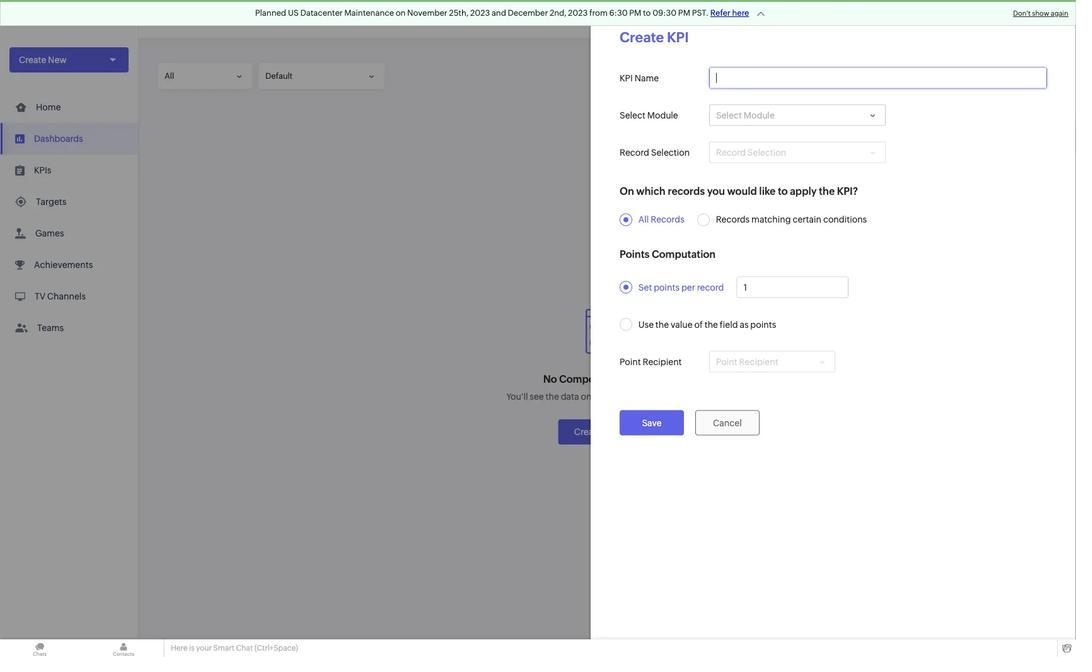 Task type: describe. For each thing, give the bounding box(es) containing it.
here
[[171, 644, 188, 652]]

0 vertical spatial points
[[654, 282, 680, 292]]

us
[[288, 8, 299, 18]]

list containing home
[[0, 91, 138, 344]]

all
[[639, 215, 649, 225]]

added
[[619, 373, 652, 385]]

points computation
[[620, 248, 716, 260]]

matching
[[752, 215, 791, 225]]

1 horizontal spatial to
[[778, 185, 788, 197]]

2 2023 from the left
[[568, 8, 588, 18]]

december
[[508, 8, 548, 18]]

0 vertical spatial create
[[620, 29, 664, 45]]

1 vertical spatial create
[[19, 55, 46, 65]]

kpi name
[[620, 73, 659, 83]]

components!
[[653, 392, 709, 402]]

don't
[[1014, 9, 1031, 17]]

1 horizontal spatial create new
[[574, 427, 622, 437]]

the left kpi?
[[819, 185, 835, 197]]

create kpi
[[620, 29, 689, 45]]

Select Module field
[[709, 104, 886, 126]]

conditions
[[824, 215, 867, 225]]

1 selection from the left
[[651, 147, 690, 157]]

1 vertical spatial new
[[603, 427, 622, 437]]

planned
[[255, 8, 286, 18]]

per
[[682, 282, 696, 292]]

value
[[671, 319, 693, 330]]

here
[[732, 8, 749, 18]]

certain
[[793, 215, 822, 225]]

1 record from the left
[[620, 147, 650, 157]]

1 2023 from the left
[[470, 8, 490, 18]]

record selection inside field
[[716, 147, 787, 157]]

09:30
[[653, 8, 677, 18]]

records
[[668, 185, 705, 197]]

once
[[581, 392, 602, 402]]

motivator
[[28, 13, 75, 25]]

cancel button
[[695, 410, 760, 435]]

computation
[[652, 248, 716, 260]]

recipient inside field
[[739, 357, 779, 367]]

apply
[[790, 185, 817, 197]]

data
[[561, 392, 579, 402]]

refer
[[711, 8, 731, 18]]

0 horizontal spatial create new
[[19, 55, 67, 65]]

planned us datacenter maintenance on november 25th, 2023 and december 2nd, 2023 from 6:30 pm to 09:30 pm pst. refer here
[[255, 8, 749, 18]]

2 records from the left
[[716, 215, 750, 225]]

tv channels
[[35, 291, 86, 301]]

module inside field
[[744, 110, 775, 120]]

datacenter
[[300, 8, 343, 18]]

Add Points text field
[[738, 277, 848, 297]]

yet!
[[654, 373, 672, 385]]

on
[[396, 8, 406, 18]]

the right use
[[656, 319, 669, 330]]

1 records from the left
[[651, 215, 685, 225]]

of
[[695, 319, 703, 330]]

and
[[492, 8, 506, 18]]

select inside field
[[716, 110, 742, 120]]

which
[[636, 185, 666, 197]]

0 vertical spatial new
[[48, 55, 67, 65]]

1 pm from the left
[[630, 8, 642, 18]]

pst.
[[692, 8, 709, 18]]

save
[[642, 418, 662, 428]]

kpis
[[34, 165, 51, 175]]

user image
[[1037, 9, 1058, 29]]

on which records you would like to apply the kpi?
[[620, 185, 858, 197]]

set
[[639, 282, 652, 292]]

select module inside field
[[716, 110, 775, 120]]

as
[[740, 319, 749, 330]]

teams
[[37, 323, 64, 333]]

name
[[635, 73, 659, 83]]

the right 'of'
[[705, 319, 718, 330]]

contacts image
[[84, 639, 163, 657]]

again
[[1051, 9, 1069, 17]]

on
[[620, 185, 634, 197]]

use
[[639, 319, 654, 330]]

0 vertical spatial to
[[643, 8, 651, 18]]

point recipient inside field
[[716, 357, 779, 367]]

point inside field
[[716, 357, 738, 367]]

1 module from the left
[[648, 110, 678, 120]]

records matching certain conditions
[[716, 215, 867, 225]]

see
[[530, 392, 544, 402]]

record
[[697, 282, 724, 292]]

1 point recipient from the left
[[620, 357, 682, 367]]

maintenance
[[344, 8, 394, 18]]

all records
[[639, 215, 685, 225]]



Task type: locate. For each thing, give the bounding box(es) containing it.
don't show again
[[1014, 9, 1069, 17]]

component
[[559, 373, 617, 385]]

cancel
[[713, 418, 742, 428]]

1 point from the left
[[620, 357, 641, 367]]

1 horizontal spatial kpi
[[667, 29, 689, 45]]

would
[[727, 185, 757, 197]]

0 horizontal spatial select module
[[620, 110, 678, 120]]

2023 left and
[[470, 8, 490, 18]]

1 horizontal spatial create
[[574, 427, 602, 437]]

point recipient down as
[[716, 357, 779, 367]]

targets
[[36, 197, 66, 207]]

1 vertical spatial create new
[[574, 427, 622, 437]]

to right like
[[778, 185, 788, 197]]

1 horizontal spatial new
[[603, 427, 622, 437]]

point down field
[[716, 357, 738, 367]]

0 horizontal spatial points
[[654, 282, 680, 292]]

kpi left name
[[620, 73, 633, 83]]

points right as
[[751, 319, 776, 330]]

2 horizontal spatial create
[[620, 29, 664, 45]]

you'll see the data once you add the components!
[[507, 392, 709, 402]]

0 horizontal spatial you
[[604, 392, 619, 402]]

0 horizontal spatial pm
[[630, 8, 642, 18]]

the
[[819, 185, 835, 197], [656, 319, 669, 330], [705, 319, 718, 330], [546, 392, 559, 402], [638, 392, 652, 402]]

smart
[[213, 644, 235, 652]]

from
[[590, 8, 608, 18]]

recipient up yet!
[[643, 357, 682, 367]]

0 horizontal spatial selection
[[651, 147, 690, 157]]

record selection
[[620, 147, 690, 157], [716, 147, 787, 157]]

pm
[[630, 8, 642, 18], [678, 8, 691, 18]]

you left the add on the bottom
[[604, 392, 619, 402]]

points
[[620, 248, 650, 260]]

refer here link
[[711, 8, 749, 18]]

1 horizontal spatial pm
[[678, 8, 691, 18]]

records
[[651, 215, 685, 225], [716, 215, 750, 225]]

point recipient up yet!
[[620, 357, 682, 367]]

kpi down 09:30
[[667, 29, 689, 45]]

module
[[648, 110, 678, 120], [744, 110, 775, 120]]

1 select module from the left
[[620, 110, 678, 120]]

None text field
[[710, 68, 1047, 88]]

2 pm from the left
[[678, 8, 691, 18]]

0 horizontal spatial record selection
[[620, 147, 690, 157]]

0 horizontal spatial to
[[643, 8, 651, 18]]

1 vertical spatial to
[[778, 185, 788, 197]]

select module
[[620, 110, 678, 120], [716, 110, 775, 120]]

achievements
[[34, 260, 93, 270]]

2 recipient from the left
[[739, 357, 779, 367]]

0 horizontal spatial new
[[48, 55, 67, 65]]

6:30
[[609, 8, 628, 18]]

1 horizontal spatial select module
[[716, 110, 775, 120]]

games
[[35, 228, 64, 238]]

1 horizontal spatial 2023
[[568, 8, 588, 18]]

kpi
[[667, 29, 689, 45], [620, 73, 633, 83]]

tv
[[35, 291, 45, 301]]

recipient down as
[[739, 357, 779, 367]]

create down once
[[574, 427, 602, 437]]

home
[[36, 102, 61, 112]]

1 horizontal spatial point recipient
[[716, 357, 779, 367]]

1 vertical spatial kpi
[[620, 73, 633, 83]]

0 horizontal spatial point recipient
[[620, 357, 682, 367]]

pm left pst.
[[678, 8, 691, 18]]

point up added
[[620, 357, 641, 367]]

new down motivator at the left top of the page
[[48, 55, 67, 65]]

selection
[[651, 147, 690, 157], [748, 147, 787, 157]]

2 record from the left
[[716, 147, 746, 157]]

1 select from the left
[[620, 110, 646, 120]]

set points per record
[[639, 282, 724, 292]]

0 horizontal spatial recipient
[[643, 357, 682, 367]]

november
[[407, 8, 448, 18]]

0 horizontal spatial kpi
[[620, 73, 633, 83]]

selection up like
[[748, 147, 787, 157]]

field
[[720, 319, 738, 330]]

1 horizontal spatial record
[[716, 147, 746, 157]]

1 horizontal spatial module
[[744, 110, 775, 120]]

0 vertical spatial create new
[[19, 55, 67, 65]]

0 horizontal spatial create
[[19, 55, 46, 65]]

2023 right 2nd,
[[568, 8, 588, 18]]

1 horizontal spatial selection
[[748, 147, 787, 157]]

is
[[189, 644, 195, 652]]

create down motivator at the left top of the page
[[19, 55, 46, 65]]

module down name
[[648, 110, 678, 120]]

1 record selection from the left
[[620, 147, 690, 157]]

record selection up would
[[716, 147, 787, 157]]

dashboards
[[34, 134, 83, 144]]

1 vertical spatial you
[[604, 392, 619, 402]]

record inside field
[[716, 147, 746, 157]]

recipient
[[643, 357, 682, 367], [739, 357, 779, 367]]

2nd,
[[550, 8, 567, 18]]

point recipient
[[620, 357, 682, 367], [716, 357, 779, 367]]

2 point recipient from the left
[[716, 357, 779, 367]]

0 horizontal spatial point
[[620, 357, 641, 367]]

1 horizontal spatial records
[[716, 215, 750, 225]]

1 horizontal spatial record selection
[[716, 147, 787, 157]]

(ctrl+space)
[[254, 644, 298, 652]]

record up on
[[620, 147, 650, 157]]

to left 09:30
[[643, 8, 651, 18]]

your
[[196, 644, 212, 652]]

0 horizontal spatial 2023
[[470, 8, 490, 18]]

no component added yet!
[[543, 373, 672, 385]]

1 horizontal spatial recipient
[[739, 357, 779, 367]]

2 record selection from the left
[[716, 147, 787, 157]]

new
[[48, 55, 67, 65], [603, 427, 622, 437]]

0 horizontal spatial record
[[620, 147, 650, 157]]

point
[[620, 357, 641, 367], [716, 357, 738, 367]]

Point Recipient field
[[709, 351, 836, 372]]

record
[[620, 147, 650, 157], [716, 147, 746, 157]]

create new down once
[[574, 427, 622, 437]]

kpi?
[[837, 185, 858, 197]]

2023
[[470, 8, 490, 18], [568, 8, 588, 18]]

records right all
[[651, 215, 685, 225]]

don't show again link
[[1014, 9, 1069, 17]]

selection up records
[[651, 147, 690, 157]]

2 point from the left
[[716, 357, 738, 367]]

points
[[654, 282, 680, 292], [751, 319, 776, 330]]

0 horizontal spatial records
[[651, 215, 685, 225]]

you left would
[[707, 185, 725, 197]]

0 horizontal spatial module
[[648, 110, 678, 120]]

create new
[[19, 55, 67, 65], [574, 427, 622, 437]]

use the value of the field as points
[[639, 319, 776, 330]]

2 module from the left
[[744, 110, 775, 120]]

2 select from the left
[[716, 110, 742, 120]]

1 vertical spatial points
[[751, 319, 776, 330]]

create new down motivator at the left top of the page
[[19, 55, 67, 65]]

to
[[643, 8, 651, 18], [778, 185, 788, 197]]

pm right 6:30
[[630, 8, 642, 18]]

new down 'you'll see the data once you add the components!'
[[603, 427, 622, 437]]

0 vertical spatial kpi
[[667, 29, 689, 45]]

records down on which records you would like to apply the kpi?
[[716, 215, 750, 225]]

0 horizontal spatial select
[[620, 110, 646, 120]]

1 horizontal spatial select
[[716, 110, 742, 120]]

1 horizontal spatial you
[[707, 185, 725, 197]]

record up on which records you would like to apply the kpi?
[[716, 147, 746, 157]]

here is your smart chat (ctrl+space)
[[171, 644, 298, 652]]

show
[[1032, 9, 1050, 17]]

list
[[0, 91, 138, 344]]

1 recipient from the left
[[643, 357, 682, 367]]

1 horizontal spatial points
[[751, 319, 776, 330]]

like
[[759, 185, 776, 197]]

Record Selection field
[[709, 142, 886, 163]]

25th,
[[449, 8, 469, 18]]

select
[[620, 110, 646, 120], [716, 110, 742, 120]]

2 selection from the left
[[748, 147, 787, 157]]

selection inside record selection field
[[748, 147, 787, 157]]

chats image
[[0, 639, 79, 657]]

the right the add on the bottom
[[638, 392, 652, 402]]

record selection up which
[[620, 147, 690, 157]]

2 select module from the left
[[716, 110, 775, 120]]

add
[[620, 392, 636, 402]]

1 horizontal spatial point
[[716, 357, 738, 367]]

points right set
[[654, 282, 680, 292]]

create
[[620, 29, 664, 45], [19, 55, 46, 65], [574, 427, 602, 437]]

you
[[707, 185, 725, 197], [604, 392, 619, 402]]

you'll
[[507, 392, 528, 402]]

create down 09:30
[[620, 29, 664, 45]]

channels
[[47, 291, 86, 301]]

no
[[543, 373, 557, 385]]

save button
[[620, 410, 684, 435]]

module up record selection field
[[744, 110, 775, 120]]

2 vertical spatial create
[[574, 427, 602, 437]]

chat
[[236, 644, 253, 652]]

0 vertical spatial you
[[707, 185, 725, 197]]

the right see
[[546, 392, 559, 402]]



Task type: vqa. For each thing, say whether or not it's contained in the screenshot.
Profile image
no



